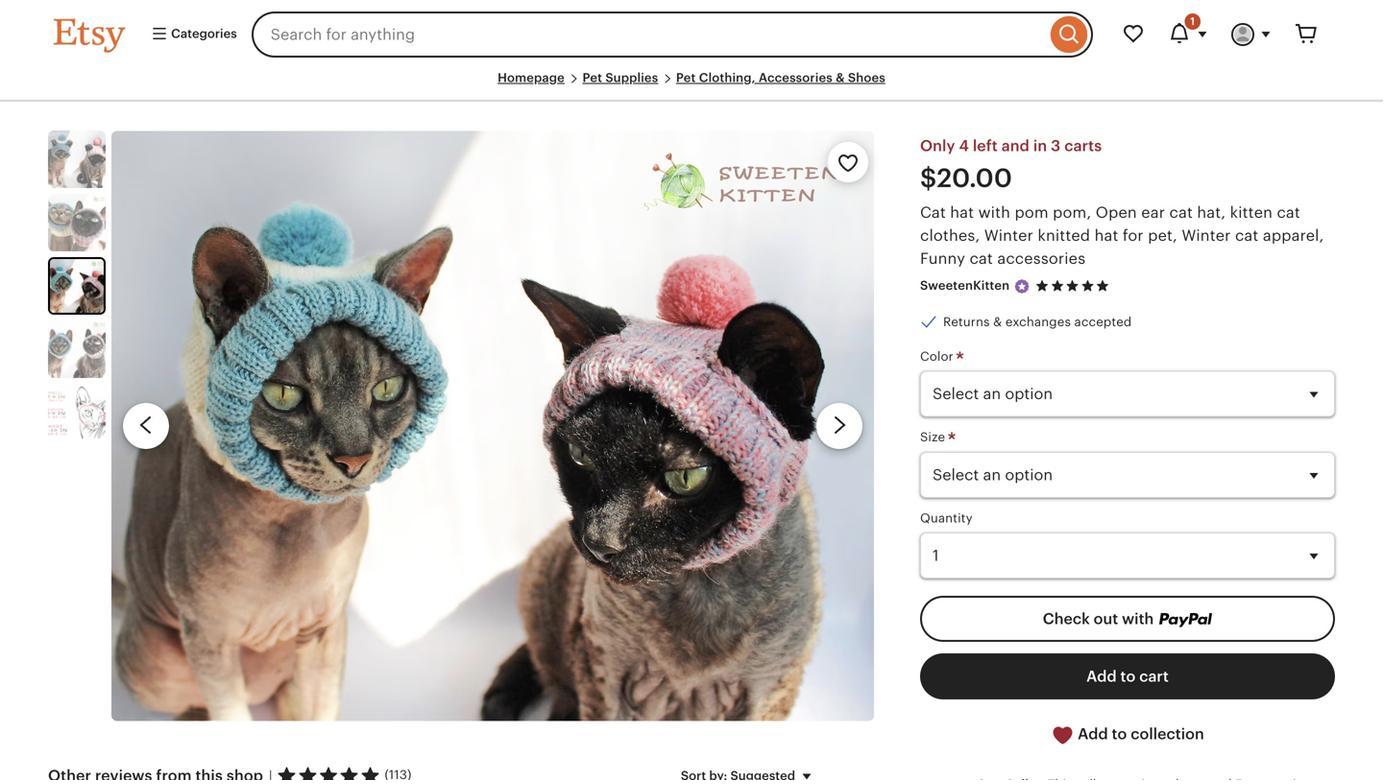 Task type: vqa. For each thing, say whether or not it's contained in the screenshot.
ends
no



Task type: locate. For each thing, give the bounding box(es) containing it.
add to cart button
[[920, 654, 1335, 700]]

winter down hat,
[[1182, 227, 1231, 244]]

hat down open
[[1095, 227, 1119, 244]]

returns & exchanges accepted
[[943, 315, 1132, 329]]

0 horizontal spatial &
[[836, 71, 845, 85]]

сat hat with pom pom open ear cat hat kitten cat clothes image 4 image
[[48, 321, 106, 379]]

1 horizontal spatial &
[[993, 315, 1002, 329]]

none search field inside categories banner
[[251, 12, 1093, 58]]

sweetenkitten link
[[920, 279, 1010, 293]]

collection
[[1131, 726, 1204, 744]]

categories banner
[[19, 0, 1364, 69]]

to left cart at the right bottom of page
[[1120, 669, 1136, 686]]

hat up clothes,
[[950, 204, 974, 221]]

0 horizontal spatial winter
[[984, 227, 1033, 244]]

knitted
[[1038, 227, 1090, 244]]

pom
[[1015, 204, 1049, 221]]

for
[[1123, 227, 1144, 244]]

pet supplies
[[583, 71, 658, 85]]

with left pom
[[978, 204, 1011, 221]]

size
[[920, 431, 949, 445]]

0 horizontal spatial hat
[[950, 204, 974, 221]]

clothes,
[[920, 227, 980, 244]]

with
[[978, 204, 1011, 221], [1122, 611, 1154, 628]]

add down add to cart button
[[1078, 726, 1108, 744]]

with inside button
[[1122, 611, 1154, 628]]

1 horizontal spatial сat hat with pom pom open ear cat hat kitten cat clothes image 3 image
[[111, 131, 874, 722]]

сat hat with pom pom, open ear cat hat, kitten cat clothes, winter knitted hat for pet, winter cat apparel, funny cat accessories
[[920, 204, 1324, 267]]

1 horizontal spatial with
[[1122, 611, 1154, 628]]

& right returns
[[993, 315, 1002, 329]]

cart
[[1139, 669, 1169, 686]]

funny
[[920, 250, 965, 267]]

1 vertical spatial add
[[1078, 726, 1108, 744]]

color
[[920, 350, 957, 364]]

1 vertical spatial with
[[1122, 611, 1154, 628]]

cat up sweetenkitten link at right top
[[970, 250, 993, 267]]

add left cart at the right bottom of page
[[1086, 669, 1117, 686]]

winter down pom
[[984, 227, 1033, 244]]

add for add to collection
[[1078, 726, 1108, 744]]

ear
[[1141, 204, 1165, 221]]

categories button
[[136, 17, 246, 52]]

1 horizontal spatial hat
[[1095, 227, 1119, 244]]

pet supplies link
[[583, 71, 658, 85]]

apparel,
[[1263, 227, 1324, 244]]

1 pet from the left
[[583, 71, 602, 85]]

menu bar containing homepage
[[54, 69, 1329, 102]]

carts
[[1064, 138, 1102, 155]]

homepage
[[498, 71, 565, 85]]

0 horizontal spatial pet
[[583, 71, 602, 85]]

pet
[[583, 71, 602, 85], [676, 71, 696, 85]]

1
[[1190, 15, 1195, 27]]

pet left supplies
[[583, 71, 602, 85]]

accessories
[[997, 250, 1086, 267]]

0 vertical spatial add
[[1086, 669, 1117, 686]]

pet left clothing,
[[676, 71, 696, 85]]

to left collection on the bottom right of page
[[1112, 726, 1127, 744]]

Search for anything text field
[[251, 12, 1046, 58]]

check out with button
[[920, 597, 1335, 643]]

with for hat
[[978, 204, 1011, 221]]

1 vertical spatial &
[[993, 315, 1002, 329]]

сat hat with pom pom open ear cat hat kitten cat clothes image 5 image
[[48, 384, 106, 442]]

returns
[[943, 315, 990, 329]]

only 4 left and in 3 carts $20.00
[[920, 138, 1102, 193]]

0 vertical spatial hat
[[950, 204, 974, 221]]

to for cart
[[1120, 669, 1136, 686]]

1 vertical spatial to
[[1112, 726, 1127, 744]]

clothing,
[[699, 71, 756, 85]]

menu bar
[[54, 69, 1329, 102]]

0 vertical spatial with
[[978, 204, 1011, 221]]

add
[[1086, 669, 1117, 686], [1078, 726, 1108, 744]]

add to cart
[[1086, 669, 1169, 686]]

exchanges
[[1006, 315, 1071, 329]]

pet clothing, accessories & shoes link
[[676, 71, 885, 85]]

to
[[1120, 669, 1136, 686], [1112, 726, 1127, 744]]

0 vertical spatial to
[[1120, 669, 1136, 686]]

сat hat with pom pom open ear cat hat kitten cat clothes image 3 image
[[111, 131, 874, 722], [50, 260, 104, 313]]

hat
[[950, 204, 974, 221], [1095, 227, 1119, 244]]

check out with
[[1043, 611, 1158, 628]]

4
[[959, 138, 969, 155]]

and
[[1002, 138, 1030, 155]]

1 horizontal spatial winter
[[1182, 227, 1231, 244]]

with right out
[[1122, 611, 1154, 628]]

None search field
[[251, 12, 1093, 58]]

only
[[920, 138, 955, 155]]

& left shoes
[[836, 71, 845, 85]]

cat down kitten
[[1235, 227, 1259, 244]]

1 horizontal spatial pet
[[676, 71, 696, 85]]

accepted
[[1074, 315, 1132, 329]]

1 button
[[1156, 12, 1220, 58]]

0 horizontal spatial with
[[978, 204, 1011, 221]]

categories
[[168, 26, 237, 41]]

pet clothing, accessories & shoes
[[676, 71, 885, 85]]

winter
[[984, 227, 1033, 244], [1182, 227, 1231, 244]]

cat up apparel,
[[1277, 204, 1300, 221]]

2 pet from the left
[[676, 71, 696, 85]]

with inside 'сat hat with pom pom, open ear cat hat, kitten cat clothes, winter knitted hat for pet, winter cat apparel, funny cat accessories'
[[978, 204, 1011, 221]]

cat
[[1169, 204, 1193, 221], [1277, 204, 1300, 221], [1235, 227, 1259, 244], [970, 250, 993, 267]]

pet,
[[1148, 227, 1178, 244]]

&
[[836, 71, 845, 85], [993, 315, 1002, 329]]



Task type: describe. For each thing, give the bounding box(es) containing it.
0 horizontal spatial сat hat with pom pom open ear cat hat kitten cat clothes image 3 image
[[50, 260, 104, 313]]

3
[[1051, 138, 1061, 155]]

star_seller image
[[1013, 278, 1031, 295]]

supplies
[[605, 71, 658, 85]]

сat
[[920, 204, 946, 221]]

check
[[1043, 611, 1090, 628]]

add for add to cart
[[1086, 669, 1117, 686]]

in
[[1033, 138, 1047, 155]]

open
[[1096, 204, 1137, 221]]

left
[[973, 138, 998, 155]]

hat,
[[1197, 204, 1226, 221]]

add to collection button
[[920, 712, 1335, 759]]

2 winter from the left
[[1182, 227, 1231, 244]]

pom,
[[1053, 204, 1091, 221]]

0 vertical spatial &
[[836, 71, 845, 85]]

pet for pet clothing, accessories & shoes
[[676, 71, 696, 85]]

сat hat with pom pom open ear cat hat kitten cat clothes image 2 image
[[48, 194, 106, 252]]

cat right 'ear'
[[1169, 204, 1193, 221]]

quantity
[[920, 511, 973, 526]]

accessories
[[759, 71, 833, 85]]

pet for pet supplies
[[583, 71, 602, 85]]

kitten
[[1230, 204, 1273, 221]]

homepage link
[[498, 71, 565, 85]]

with for out
[[1122, 611, 1154, 628]]

1 winter from the left
[[984, 227, 1033, 244]]

out
[[1094, 611, 1118, 628]]

sweetenkitten
[[920, 279, 1010, 293]]

shoes
[[848, 71, 885, 85]]

to for collection
[[1112, 726, 1127, 744]]

сat hat with pom pom open ear cat hat kitten cat clothes image 1 image
[[48, 131, 106, 188]]

$20.00
[[920, 163, 1012, 193]]

add to collection
[[1074, 726, 1204, 744]]

1 vertical spatial hat
[[1095, 227, 1119, 244]]



